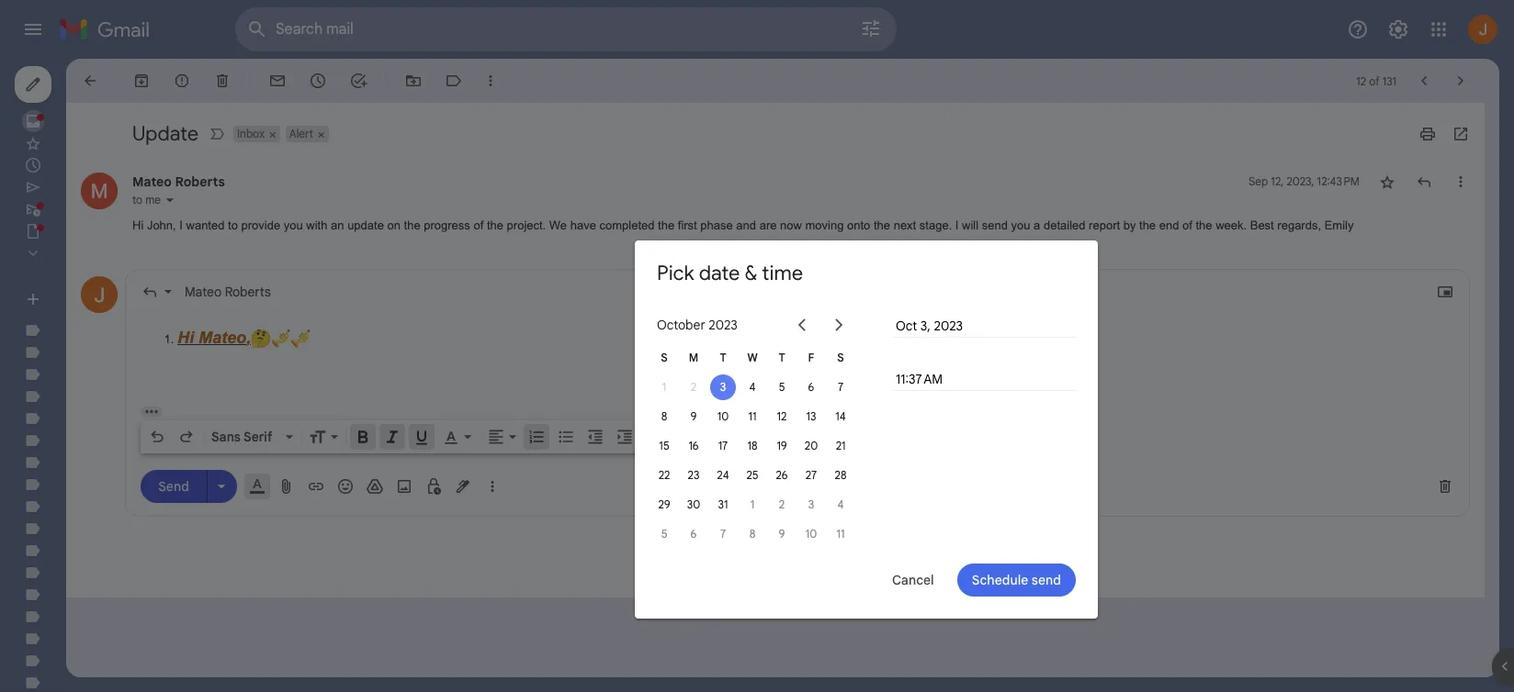 Task type: locate. For each thing, give the bounding box(es) containing it.
are
[[760, 219, 777, 233]]

8 down 1 nov cell on the bottom of page
[[750, 528, 756, 541]]

1 vertical spatial to
[[228, 219, 238, 233]]

cancel
[[892, 572, 934, 589]]

of right end
[[1183, 219, 1193, 233]]

4 nov cell
[[826, 491, 856, 520]]

newer image
[[1415, 72, 1434, 90]]

update
[[348, 219, 384, 233]]

11 nov cell
[[826, 520, 856, 550]]

0 vertical spatial mateo roberts
[[132, 174, 225, 190]]

21 oct cell
[[826, 432, 856, 461]]

formatting options toolbar
[[141, 420, 739, 454]]

0 horizontal spatial 11
[[749, 410, 757, 424]]

you left the a
[[1011, 219, 1031, 233]]

1 horizontal spatial 2
[[779, 498, 785, 512]]

1 horizontal spatial to
[[228, 219, 238, 233]]

pick date & time dialog
[[635, 240, 1098, 619]]

0 horizontal spatial 5
[[661, 528, 668, 541]]

9 down 2 nov "cell"
[[779, 528, 785, 541]]

8 up quote ‪(⌘⇧9)‬ image
[[661, 410, 667, 424]]

5 the from the left
[[1140, 219, 1156, 233]]

m
[[689, 351, 699, 365]]

27
[[806, 469, 817, 482]]

12 oct cell
[[767, 403, 797, 432]]

5 right 4 oct cell
[[779, 380, 785, 394]]

of right progress
[[474, 219, 484, 233]]

the left next
[[874, 219, 891, 233]]

0 horizontal spatial hi
[[132, 219, 144, 233]]

4 inside cell
[[749, 380, 756, 394]]

2 inside cell
[[691, 380, 697, 394]]

italic ‪(⌘i)‬ image
[[383, 428, 402, 446]]

3 left 4 oct cell
[[720, 380, 726, 394]]

2 you from the left
[[1011, 219, 1031, 233]]

0 horizontal spatial send
[[982, 219, 1008, 233]]

f
[[808, 351, 815, 365]]

8 inside 8 nov cell
[[750, 528, 756, 541]]

2 s from the left
[[838, 351, 844, 365]]

2 for 2 nov "cell"
[[779, 498, 785, 512]]

1 oct cell
[[650, 373, 679, 403]]

the right by
[[1140, 219, 1156, 233]]

progress
[[424, 219, 470, 233]]

16
[[689, 439, 699, 453]]

hi for hi mateo,
[[177, 329, 194, 347]]

1 vertical spatial 5
[[661, 528, 668, 541]]

moving
[[806, 219, 844, 233]]

completed
[[600, 219, 655, 233]]

10 nov cell
[[797, 520, 826, 550]]

1 horizontal spatial 3
[[809, 498, 814, 512]]

10 inside 'cell'
[[718, 410, 729, 424]]

5 down 29 oct cell
[[661, 528, 668, 541]]

1 s from the left
[[661, 351, 668, 365]]

1 t column header from the left
[[709, 344, 738, 373]]

»
[[835, 318, 843, 333]]

week.
[[1216, 219, 1247, 233]]

&
[[745, 261, 758, 285]]

2023,
[[1287, 175, 1315, 188]]

of left "131"
[[1370, 74, 1380, 88]]

mateo up the me
[[132, 174, 172, 190]]

1 vertical spatial 9
[[779, 528, 785, 541]]

roberts up wanted
[[175, 174, 225, 190]]

1 horizontal spatial 11
[[837, 528, 845, 541]]

1 horizontal spatial 7
[[838, 380, 844, 394]]

1 vertical spatial 11
[[837, 528, 845, 541]]

7 up the 14
[[838, 380, 844, 394]]

mateo
[[132, 174, 172, 190], [185, 284, 222, 300]]

1 horizontal spatial s column header
[[826, 344, 856, 373]]

to right wanted
[[228, 219, 238, 233]]

1 vertical spatial mateo
[[185, 284, 222, 300]]

alert button
[[286, 126, 315, 142]]

0 horizontal spatial 12
[[777, 410, 787, 424]]

0 vertical spatial 3
[[720, 380, 726, 394]]

0 vertical spatial 7
[[838, 380, 844, 394]]

23 oct cell
[[679, 461, 709, 491]]

0 horizontal spatial t column header
[[709, 344, 738, 373]]

grid
[[650, 344, 856, 550]]

phase
[[701, 219, 733, 233]]

1 vertical spatial 4
[[838, 498, 844, 512]]

2 down m column header
[[691, 380, 697, 394]]

to left the me
[[132, 193, 143, 207]]

9
[[691, 410, 697, 424], [779, 528, 785, 541]]

0 horizontal spatial 2
[[691, 380, 697, 394]]

s column header left the m
[[650, 344, 679, 373]]

hi left john,
[[132, 219, 144, 233]]

john,
[[147, 219, 176, 233]]

12
[[1357, 74, 1367, 88], [777, 410, 787, 424]]

11 oct cell
[[738, 403, 767, 432]]

3 for 3 nov cell
[[809, 498, 814, 512]]

schedule send button
[[957, 564, 1076, 597]]

0 vertical spatial 4
[[749, 380, 756, 394]]

1 vertical spatial 3
[[809, 498, 814, 512]]

schedule send
[[972, 572, 1061, 589]]

i
[[179, 219, 183, 233], [956, 219, 959, 233]]

f column header
[[797, 344, 826, 373]]

30
[[687, 498, 701, 512]]

4
[[749, 380, 756, 394], [838, 498, 844, 512]]

hi inside message body 'text box'
[[177, 329, 194, 347]]

0 horizontal spatial mateo
[[132, 174, 172, 190]]

4 inside cell
[[838, 498, 844, 512]]

1 vertical spatial 6
[[691, 528, 697, 541]]

0 horizontal spatial 4
[[749, 380, 756, 394]]

6 nov cell
[[679, 520, 709, 550]]

1 vertical spatial 12
[[777, 410, 787, 424]]

t column header left f
[[767, 344, 797, 373]]

5 for 5 oct cell at the bottom right of the page
[[779, 380, 785, 394]]

0 vertical spatial 10
[[718, 410, 729, 424]]

search mail image
[[241, 13, 274, 46]]

1 vertical spatial 1
[[751, 498, 755, 512]]

10 inside cell
[[806, 528, 817, 541]]

0 horizontal spatial t
[[720, 351, 727, 365]]

12 left "131"
[[1357, 74, 1367, 88]]

roberts up 🤔 image
[[225, 284, 271, 300]]

11 down 4 nov cell
[[837, 528, 845, 541]]

1 horizontal spatial mateo
[[185, 284, 222, 300]]

0 horizontal spatial 1
[[662, 380, 667, 394]]

1 horizontal spatial of
[[1183, 219, 1193, 233]]

t column header right the m
[[709, 344, 738, 373]]

navigation
[[0, 59, 221, 693]]

19
[[777, 439, 787, 453]]

13 oct cell
[[797, 403, 826, 432]]

1 horizontal spatial 1
[[751, 498, 755, 512]]

8 oct cell
[[650, 403, 679, 432]]

1 vertical spatial 10
[[806, 528, 817, 541]]

alert
[[289, 127, 313, 141]]

back to inbox image
[[81, 72, 99, 90]]

an
[[331, 219, 344, 233]]

7 down 31 oct cell
[[720, 528, 726, 541]]

5 inside cell
[[779, 380, 785, 394]]

sep
[[1249, 175, 1269, 188]]

2
[[691, 380, 697, 394], [779, 498, 785, 512]]

0 vertical spatial 11
[[749, 410, 757, 424]]

s
[[661, 351, 668, 365], [838, 351, 844, 365]]

1 horizontal spatial send
[[1032, 572, 1061, 589]]

the left the project.
[[487, 219, 504, 233]]

11 down 4 oct cell
[[749, 410, 757, 424]]

11 for 11 nov cell
[[837, 528, 845, 541]]

0 horizontal spatial to
[[132, 193, 143, 207]]

you
[[284, 219, 303, 233], [1011, 219, 1031, 233]]

0 vertical spatial 5
[[779, 380, 785, 394]]

inbox button
[[234, 126, 266, 142]]

1 left "2 oct" cell
[[662, 380, 667, 394]]

detailed
[[1044, 219, 1086, 233]]

1 you from the left
[[284, 219, 303, 233]]

0 vertical spatial 2
[[691, 380, 697, 394]]

0 horizontal spatial s
[[661, 351, 668, 365]]

4 down 28 oct cell
[[838, 498, 844, 512]]

3 down 27 oct cell
[[809, 498, 814, 512]]

0 horizontal spatial 7
[[720, 528, 726, 541]]

0 horizontal spatial i
[[179, 219, 183, 233]]

t left w
[[720, 351, 727, 365]]

3 oct cell
[[709, 373, 738, 403]]

grid containing s
[[650, 344, 856, 550]]

1 horizontal spatial 5
[[779, 380, 785, 394]]

0 vertical spatial roberts
[[175, 174, 225, 190]]

23
[[688, 469, 700, 482]]

0 horizontal spatial 9
[[691, 410, 697, 424]]

1 horizontal spatial 9
[[779, 528, 785, 541]]

bold ‪(⌘b)‬ image
[[354, 428, 372, 446]]

s column header
[[650, 344, 679, 373], [826, 344, 856, 373]]

of
[[1370, 74, 1380, 88], [474, 219, 484, 233], [1183, 219, 1193, 233]]

sep 12, 2023, 12:43 pm cell
[[1249, 173, 1360, 191]]

7 nov cell
[[709, 520, 738, 550]]

12 for 12
[[777, 410, 787, 424]]

4 oct cell
[[738, 373, 767, 403]]

1
[[662, 380, 667, 394], [751, 498, 755, 512]]

0 horizontal spatial s column header
[[650, 344, 679, 373]]

hi mateo,
[[177, 329, 251, 347]]

7 for 7 nov cell at the left of the page
[[720, 528, 726, 541]]

1 horizontal spatial 10
[[806, 528, 817, 541]]

1 horizontal spatial i
[[956, 219, 959, 233]]

1 vertical spatial 8
[[750, 528, 756, 541]]

21
[[836, 439, 846, 453]]

2 inside "cell"
[[779, 498, 785, 512]]

1 horizontal spatial you
[[1011, 219, 1031, 233]]

mateo roberts up the me
[[132, 174, 225, 190]]

Not starred checkbox
[[1379, 173, 1397, 191]]

7 oct cell
[[826, 373, 856, 403]]

project.
[[507, 219, 546, 233]]

2 down 26 oct cell
[[779, 498, 785, 512]]

send right schedule
[[1032, 572, 1061, 589]]

5 inside 'cell'
[[661, 528, 668, 541]]

8
[[661, 410, 667, 424], [750, 528, 756, 541]]

first
[[678, 219, 697, 233]]

12 inside cell
[[777, 410, 787, 424]]

s right f
[[838, 351, 844, 365]]

6 down f column header
[[808, 380, 815, 394]]

0 vertical spatial 9
[[691, 410, 697, 424]]

older image
[[1452, 72, 1470, 90]]

5 nov cell
[[650, 520, 679, 550]]

29 oct cell
[[650, 491, 679, 520]]

1 vertical spatial roberts
[[225, 284, 271, 300]]

8 for 8 oct cell
[[661, 410, 667, 424]]

10 down 3 nov cell
[[806, 528, 817, 541]]

hi for hi john, i wanted to provide you with an update on the progress of the project. we have completed the first phase and are now moving onto the next stage. i will send you a detailed report by the end of the week. best regards, emily
[[132, 219, 144, 233]]

mateo roberts up "mateo,"
[[185, 284, 271, 300]]

i left will
[[956, 219, 959, 233]]

t for second t column header from left
[[779, 351, 785, 365]]

3
[[720, 380, 726, 394], [809, 498, 814, 512]]

16 oct cell
[[679, 432, 709, 461]]

1 the from the left
[[404, 219, 421, 233]]

t column header
[[709, 344, 738, 373], [767, 344, 797, 373]]

0 vertical spatial 12
[[1357, 74, 1367, 88]]

send right will
[[982, 219, 1008, 233]]

you left with
[[284, 219, 303, 233]]

october 2023
[[657, 317, 738, 333]]

report
[[1089, 219, 1120, 233]]

1 vertical spatial send
[[1032, 572, 1061, 589]]

t right w
[[779, 351, 785, 365]]

0 vertical spatial 6
[[808, 380, 815, 394]]

send
[[982, 219, 1008, 233], [1032, 572, 1061, 589]]

7 for 7 oct cell
[[838, 380, 844, 394]]

18 oct cell
[[738, 432, 767, 461]]

1 t from the left
[[720, 351, 727, 365]]

1 horizontal spatial t
[[779, 351, 785, 365]]

0 horizontal spatial 10
[[718, 410, 729, 424]]

1 horizontal spatial hi
[[177, 329, 194, 347]]

hi
[[132, 219, 144, 233], [177, 329, 194, 347]]

s for 2nd s column header from right
[[661, 351, 668, 365]]

0 vertical spatial mateo
[[132, 174, 172, 190]]

1 horizontal spatial s
[[838, 351, 844, 365]]

12 down 5 oct cell at the bottom right of the page
[[777, 410, 787, 424]]

10 up remove formatting ‪(⌘\)‬ icon
[[718, 410, 729, 424]]

i right john,
[[179, 219, 183, 233]]

0 horizontal spatial 3
[[720, 380, 726, 394]]

1 horizontal spatial 12
[[1357, 74, 1367, 88]]

settings image
[[1388, 18, 1410, 40]]

11
[[749, 410, 757, 424], [837, 528, 845, 541]]

schedule
[[972, 572, 1029, 589]]

13
[[806, 410, 817, 424]]

0 horizontal spatial you
[[284, 219, 303, 233]]

0 vertical spatial to
[[132, 193, 143, 207]]

s column header right f
[[826, 344, 856, 373]]

4 down w column header
[[749, 380, 756, 394]]

1 horizontal spatial 6
[[808, 380, 815, 394]]

0 vertical spatial hi
[[132, 219, 144, 233]]

0 horizontal spatial 8
[[661, 410, 667, 424]]

s left the m
[[661, 351, 668, 365]]

october 2023 row
[[650, 306, 856, 344]]

we
[[549, 219, 567, 233]]

6 down 30 oct "cell"
[[691, 528, 697, 541]]

10 for the 10 oct 'cell'
[[718, 410, 729, 424]]

the left first
[[658, 219, 675, 233]]

4 for 4 oct cell
[[749, 380, 756, 394]]

mateo roberts
[[132, 174, 225, 190], [185, 284, 271, 300]]

delete image
[[213, 72, 232, 90]]

a
[[1034, 219, 1041, 233]]

30 oct cell
[[679, 491, 709, 520]]

22
[[659, 469, 670, 482]]

t
[[720, 351, 727, 365], [779, 351, 785, 365]]

mateo up hi mateo,
[[185, 284, 222, 300]]

provide
[[241, 219, 280, 233]]

inbox
[[237, 127, 265, 141]]

mateo,
[[199, 329, 251, 347]]

1 horizontal spatial 8
[[750, 528, 756, 541]]

hi john, i wanted to provide you with an update on the progress of the project. we have completed the first phase and are now moving onto the next stage. i will send you a detailed report by the end of the week. best regards, emily
[[132, 219, 1354, 233]]

pick date & time
[[657, 261, 803, 285]]

1 horizontal spatial 4
[[838, 498, 844, 512]]

22 oct cell
[[650, 461, 679, 491]]

pick
[[657, 261, 694, 285]]

1 down 25 oct cell
[[751, 498, 755, 512]]

t for 1st t column header
[[720, 351, 727, 365]]

2 t from the left
[[779, 351, 785, 365]]

the left week.
[[1196, 219, 1213, 233]]

1 vertical spatial 7
[[720, 528, 726, 541]]

1 horizontal spatial t column header
[[767, 344, 797, 373]]

hi left "mateo,"
[[177, 329, 194, 347]]

3 nov cell
[[797, 491, 826, 520]]

show trimmed content image
[[141, 407, 163, 417]]

10 oct cell
[[709, 403, 738, 432]]

26 oct cell
[[767, 461, 797, 491]]

3 the from the left
[[658, 219, 675, 233]]

report spam image
[[173, 72, 191, 90]]

None search field
[[235, 7, 897, 51]]

2 t column header from the left
[[767, 344, 797, 373]]

4 for 4 nov cell
[[838, 498, 844, 512]]

🤔 image
[[251, 329, 271, 349]]

the right the on
[[404, 219, 421, 233]]

1 vertical spatial 2
[[779, 498, 785, 512]]

roberts
[[175, 174, 225, 190], [225, 284, 271, 300]]

9 up strikethrough ‪(⌘⇧x)‬ "icon"
[[691, 410, 697, 424]]

24 oct cell
[[709, 461, 738, 491]]

have
[[570, 219, 596, 233]]

25
[[747, 469, 759, 482]]

2 i from the left
[[956, 219, 959, 233]]

31 oct cell
[[709, 491, 738, 520]]

8 inside 8 oct cell
[[661, 410, 667, 424]]

1 vertical spatial hi
[[177, 329, 194, 347]]

remove formatting ‪(⌘\)‬ image
[[713, 428, 732, 446]]

0 vertical spatial 1
[[662, 380, 667, 394]]

to
[[132, 193, 143, 207], [228, 219, 238, 233]]

the
[[404, 219, 421, 233], [487, 219, 504, 233], [658, 219, 675, 233], [874, 219, 891, 233], [1140, 219, 1156, 233], [1196, 219, 1213, 233]]

0 vertical spatial 8
[[661, 410, 667, 424]]

29
[[658, 498, 671, 512]]

next
[[894, 219, 916, 233]]

0 horizontal spatial 6
[[691, 528, 697, 541]]



Task type: vqa. For each thing, say whether or not it's contained in the screenshot.


Task type: describe. For each thing, give the bounding box(es) containing it.
«
[[798, 318, 806, 333]]

4 the from the left
[[874, 219, 891, 233]]

5 oct cell
[[767, 373, 797, 403]]

archive image
[[132, 72, 151, 90]]

2 oct cell
[[679, 373, 709, 403]]

add to tasks image
[[349, 72, 368, 90]]

26
[[776, 469, 788, 482]]

8 for 8 nov cell
[[750, 528, 756, 541]]

advanced search options image
[[853, 10, 890, 47]]

mark as unread image
[[268, 72, 287, 90]]

best
[[1251, 219, 1274, 233]]

10 for 10 nov cell
[[806, 528, 817, 541]]

» button
[[830, 316, 848, 335]]

Time field
[[894, 369, 1074, 389]]

9 for 9 oct cell
[[691, 410, 697, 424]]

12:43 pm
[[1317, 175, 1360, 188]]

grid inside pick date & time dialog
[[650, 344, 856, 550]]

regards,
[[1278, 219, 1322, 233]]

15
[[659, 439, 670, 453]]

28
[[835, 469, 847, 482]]

24
[[717, 469, 729, 482]]

cancel button
[[877, 564, 950, 597]]

me
[[145, 193, 161, 207]]

indent less ‪(⌘[)‬ image
[[586, 428, 605, 446]]

to me
[[132, 193, 161, 207]]

9 for the 9 nov cell
[[779, 528, 785, 541]]

31
[[718, 498, 728, 512]]

12 of 131
[[1357, 74, 1397, 88]]

19 oct cell
[[767, 432, 797, 461]]

1 for 1 nov cell on the bottom of page
[[751, 498, 755, 512]]

12,
[[1271, 175, 1284, 188]]

redo ‪(⌘y)‬ image
[[177, 428, 196, 446]]

m column header
[[679, 344, 709, 373]]

with
[[306, 219, 328, 233]]

11 for 11 oct cell
[[749, 410, 757, 424]]

2 nov cell
[[767, 491, 797, 520]]

6 oct cell
[[797, 373, 826, 403]]

8 nov cell
[[738, 520, 767, 550]]

28 oct cell
[[826, 461, 856, 491]]

0 vertical spatial send
[[982, 219, 1008, 233]]

20
[[805, 439, 818, 453]]

undo ‪(⌘z)‬ image
[[148, 428, 166, 446]]

Message Body text field
[[141, 314, 1455, 392]]

emily
[[1325, 219, 1354, 233]]

131
[[1383, 74, 1397, 88]]

snooze image
[[309, 72, 327, 90]]

9 nov cell
[[767, 520, 797, 550]]

0 horizontal spatial of
[[474, 219, 484, 233]]

🎺 image
[[271, 329, 291, 349]]

s for first s column header from the right
[[838, 351, 844, 365]]

underline ‪(⌘u)‬ image
[[413, 428, 431, 446]]

27 oct cell
[[797, 461, 826, 491]]

w column header
[[738, 344, 767, 373]]

strikethrough ‪(⌘⇧x)‬ image
[[679, 428, 698, 446]]

stage.
[[920, 219, 952, 233]]

1 i from the left
[[179, 219, 183, 233]]

october
[[657, 317, 706, 333]]

indent more ‪(⌘])‬ image
[[616, 428, 634, 446]]

1 for the 1 oct cell
[[662, 380, 667, 394]]

will
[[962, 219, 979, 233]]

sep 12, 2023, 12:43 pm
[[1249, 175, 1360, 188]]

14 oct cell
[[826, 403, 856, 432]]

bulleted list ‪(⌘⇧8)‬ image
[[557, 428, 575, 446]]

17 oct cell
[[709, 432, 738, 461]]

update
[[132, 121, 199, 146]]

by
[[1124, 219, 1136, 233]]

numbered list ‪(⌘⇧7)‬ image
[[528, 428, 546, 446]]

2 the from the left
[[487, 219, 504, 233]]

6 for 6 nov cell at the left bottom
[[691, 528, 697, 541]]

on
[[387, 219, 401, 233]]

pick date & time heading
[[657, 261, 803, 285]]

9 oct cell
[[679, 403, 709, 432]]

12 for 12 of 131
[[1357, 74, 1367, 88]]

w
[[748, 351, 758, 365]]

5 for 5 nov 'cell'
[[661, 528, 668, 541]]

wanted
[[186, 219, 225, 233]]

end
[[1160, 219, 1179, 233]]

15 oct cell
[[650, 432, 679, 461]]

2 horizontal spatial of
[[1370, 74, 1380, 88]]

Date field
[[894, 316, 1074, 336]]

quote ‪(⌘⇧9)‬ image
[[645, 428, 664, 446]]

« button
[[793, 316, 812, 335]]

now
[[780, 219, 802, 233]]

1 vertical spatial mateo roberts
[[185, 284, 271, 300]]

1 nov cell
[[738, 491, 767, 520]]

2023
[[709, 317, 738, 333]]

25 oct cell
[[738, 461, 767, 491]]

time
[[762, 261, 803, 285]]

17
[[718, 439, 728, 453]]

18
[[748, 439, 758, 453]]

20 oct cell
[[797, 432, 826, 461]]

6 for 6 oct cell
[[808, 380, 815, 394]]

date
[[699, 261, 740, 285]]

onto
[[847, 219, 871, 233]]

not important switch
[[208, 125, 226, 143]]

3 for 3 oct cell
[[720, 380, 726, 394]]

6 the from the left
[[1196, 219, 1213, 233]]

send inside button
[[1032, 572, 1061, 589]]

and
[[736, 219, 756, 233]]

🎺 image
[[291, 329, 310, 349]]

14
[[836, 410, 846, 424]]

discard draft ‪(⌘⇧d)‬ image
[[1436, 477, 1455, 496]]

2 s column header from the left
[[826, 344, 856, 373]]

1 s column header from the left
[[650, 344, 679, 373]]

2 for "2 oct" cell
[[691, 380, 697, 394]]



